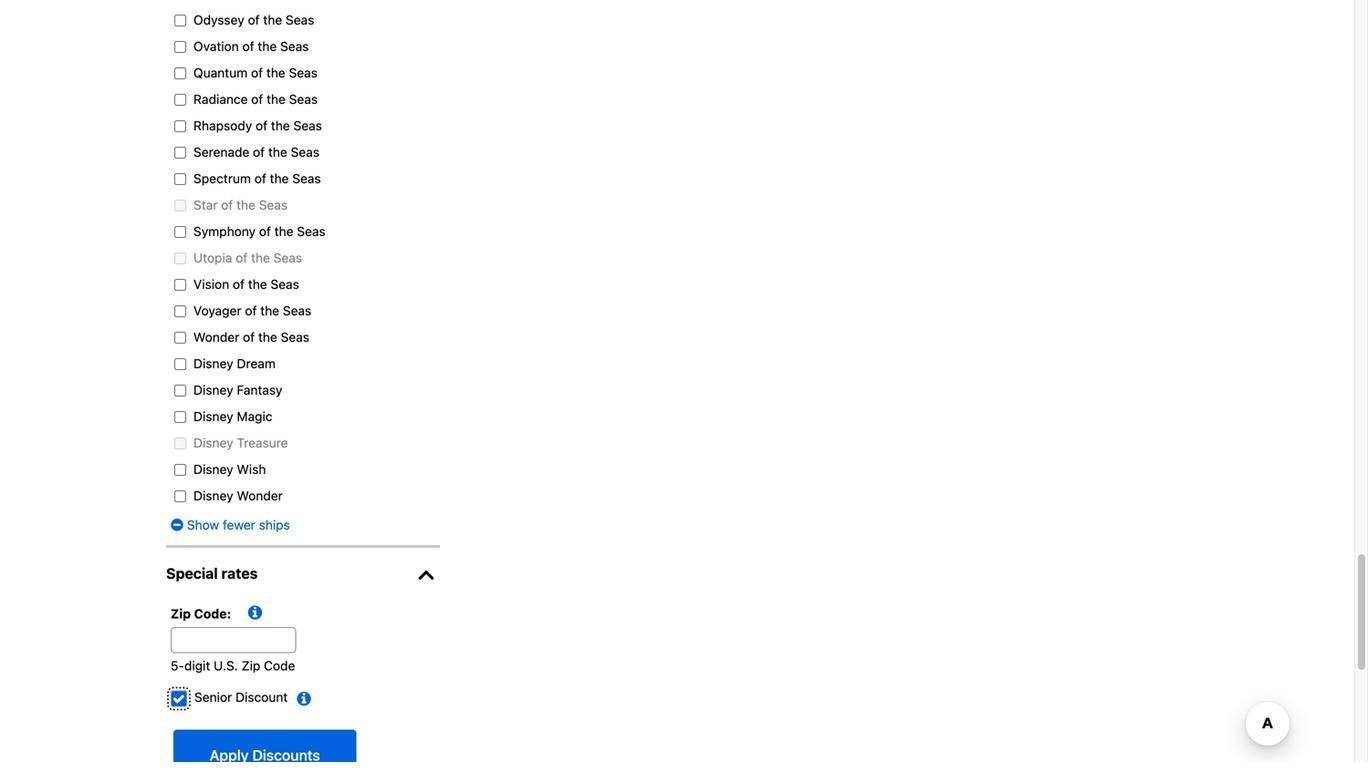Task type: vqa. For each thing, say whether or not it's contained in the screenshot.
Book with us's Toward
no



Task type: describe. For each thing, give the bounding box(es) containing it.
special
[[166, 565, 218, 583]]

voyager
[[193, 303, 242, 318]]

disney for disney magic
[[193, 409, 233, 424]]

special rates
[[166, 565, 258, 583]]

disney for disney fantasy
[[193, 383, 233, 398]]

Radiance of the Seas checkbox
[[170, 94, 191, 106]]

serenade of the seas
[[193, 145, 319, 160]]

disney for disney treasure
[[193, 436, 233, 451]]

seas for spectrum of the seas
[[292, 171, 321, 186]]

disney treasure
[[193, 436, 288, 451]]

the for ovation
[[258, 39, 277, 54]]

wonder of the seas
[[193, 330, 309, 345]]

ships
[[259, 518, 290, 533]]

radiance of the seas
[[193, 92, 318, 107]]

seas for rhapsody of the seas
[[293, 118, 322, 133]]

discount
[[235, 691, 288, 706]]

of for star
[[221, 197, 233, 213]]

Disney Fantasy checkbox
[[170, 385, 191, 397]]

ovation
[[193, 39, 239, 54]]

5-
[[171, 659, 184, 674]]

disney for disney wish
[[193, 462, 233, 477]]

u.s.
[[214, 659, 238, 674]]

the for symphony
[[274, 224, 293, 239]]

Disney Wonder checkbox
[[170, 491, 191, 503]]

show
[[187, 518, 219, 533]]

1 vertical spatial wonder
[[237, 489, 283, 504]]

seas for radiance of the seas
[[289, 92, 318, 107]]

senior discount
[[194, 691, 288, 706]]

the for voyager
[[260, 303, 279, 318]]

vision
[[193, 277, 229, 292]]

the for odyssey
[[263, 12, 282, 27]]

the for utopia
[[251, 250, 270, 265]]

Star of the Seas checkbox
[[170, 200, 191, 212]]

seas for utopia of the seas
[[273, 250, 302, 265]]

the for star
[[236, 197, 255, 213]]

0 horizontal spatial zip
[[171, 607, 191, 622]]

of for ovation
[[242, 39, 254, 54]]

of for rhapsody
[[256, 118, 267, 133]]

Odyssey of the Seas checkbox
[[170, 14, 191, 26]]

the for spectrum
[[270, 171, 289, 186]]

resident discount information image
[[243, 605, 263, 623]]

Rhapsody of the Seas checkbox
[[170, 120, 191, 132]]

code:
[[194, 607, 231, 622]]

show fewer ships link
[[171, 518, 290, 533]]

of for wonder
[[243, 330, 255, 345]]

Serenade of the Seas checkbox
[[170, 147, 191, 159]]

spectrum of the seas
[[193, 171, 321, 186]]

spectrum
[[193, 171, 251, 186]]

star of the seas
[[193, 197, 288, 213]]

dream
[[237, 356, 276, 371]]

quantum
[[193, 65, 248, 80]]

symphony
[[193, 224, 256, 239]]

vision of the seas
[[193, 277, 299, 292]]

the for wonder
[[258, 330, 277, 345]]

Voyager of the Seas checkbox
[[170, 306, 191, 317]]

rates
[[221, 565, 258, 583]]

radiance
[[193, 92, 248, 107]]

senior discount information image
[[297, 691, 317, 710]]

5-digit u.s. zip code
[[171, 659, 295, 674]]

star
[[193, 197, 218, 213]]

Ovation of the Seas checkbox
[[170, 41, 191, 53]]

odyssey of the seas
[[193, 12, 314, 27]]



Task type: locate. For each thing, give the bounding box(es) containing it.
wonder
[[193, 330, 239, 345], [237, 489, 283, 504]]

Spectrum of the Seas checkbox
[[170, 173, 191, 185]]

of up wonder of the seas
[[245, 303, 257, 318]]

Utopia of the Seas checkbox
[[170, 253, 191, 265]]

disney wonder
[[193, 489, 283, 504]]

utopia
[[193, 250, 232, 265]]

zip right u.s.
[[241, 659, 260, 674]]

treasure
[[237, 436, 288, 451]]

serenade
[[193, 145, 249, 160]]

zip
[[171, 607, 191, 622], [241, 659, 260, 674]]

disney up disney magic
[[193, 383, 233, 398]]

voyager of the seas
[[193, 303, 311, 318]]

seas up serenade of the seas
[[293, 118, 322, 133]]

the up radiance of the seas
[[266, 65, 285, 80]]

fantasy
[[237, 383, 282, 398]]

the up utopia of the seas
[[274, 224, 293, 239]]

the down rhapsody of the seas at left
[[268, 145, 287, 160]]

disney right the disney magic option at the left of page
[[193, 409, 233, 424]]

senior
[[194, 691, 232, 706]]

disney
[[193, 356, 233, 371], [193, 383, 233, 398], [193, 409, 233, 424], [193, 436, 233, 451], [193, 462, 233, 477], [193, 489, 233, 504]]

seas for symphony of the seas
[[297, 224, 326, 239]]

2 disney from the top
[[193, 383, 233, 398]]

seas up voyager of the seas
[[271, 277, 299, 292]]

disney fantasy
[[193, 383, 282, 398]]

of down rhapsody of the seas at left
[[253, 145, 265, 160]]

disney up show at bottom
[[193, 489, 233, 504]]

rhapsody
[[193, 118, 252, 133]]

magic
[[237, 409, 272, 424]]

the down spectrum of the seas
[[236, 197, 255, 213]]

seas up ovation of the seas
[[286, 12, 314, 27]]

Disney Wish checkbox
[[170, 464, 191, 476]]

seas down rhapsody of the seas at left
[[291, 145, 319, 160]]

of for spectrum
[[254, 171, 266, 186]]

minus circle image
[[171, 519, 183, 532]]

seas up radiance of the seas
[[289, 65, 318, 80]]

of for voyager
[[245, 303, 257, 318]]

ovation of the seas
[[193, 39, 309, 54]]

symphony of the seas
[[193, 224, 326, 239]]

Disney Dream checkbox
[[170, 359, 191, 370]]

the up dream
[[258, 330, 277, 345]]

of for symphony
[[259, 224, 271, 239]]

seas for odyssey of the seas
[[286, 12, 314, 27]]

utopia of the seas
[[193, 250, 302, 265]]

3 disney from the top
[[193, 409, 233, 424]]

of down voyager of the seas
[[243, 330, 255, 345]]

6 disney from the top
[[193, 489, 233, 504]]

the for rhapsody
[[271, 118, 290, 133]]

Wonder of the Seas checkbox
[[170, 332, 191, 344]]

seas down symphony of the seas
[[273, 250, 302, 265]]

Quantum of the Seas checkbox
[[170, 67, 191, 79]]

seas up quantum of the seas
[[280, 39, 309, 54]]

Disney Magic checkbox
[[170, 411, 191, 423]]

of for vision
[[233, 277, 245, 292]]

of for utopia
[[236, 250, 248, 265]]

of down odyssey of the seas
[[242, 39, 254, 54]]

seas for star of the seas
[[259, 197, 288, 213]]

the up ovation of the seas
[[263, 12, 282, 27]]

seas down voyager of the seas
[[281, 330, 309, 345]]

of up serenade of the seas
[[256, 118, 267, 133]]

the down serenade of the seas
[[270, 171, 289, 186]]

0 vertical spatial wonder
[[193, 330, 239, 345]]

show fewer ships
[[183, 518, 290, 533]]

fewer
[[223, 518, 255, 533]]

wish
[[237, 462, 266, 477]]

disney for disney wonder
[[193, 489, 233, 504]]

the down symphony of the seas
[[251, 250, 270, 265]]

of up radiance of the seas
[[251, 65, 263, 80]]

seas for voyager of the seas
[[283, 303, 311, 318]]

5 disney from the top
[[193, 462, 233, 477]]

code
[[264, 659, 295, 674]]

of right vision
[[233, 277, 245, 292]]

the up quantum of the seas
[[258, 39, 277, 54]]

1 disney from the top
[[193, 356, 233, 371]]

of up ovation of the seas
[[248, 12, 260, 27]]

1 vertical spatial zip
[[241, 659, 260, 674]]

zip left code:
[[171, 607, 191, 622]]

disney wish
[[193, 462, 266, 477]]

wonder down voyager
[[193, 330, 239, 345]]

0 vertical spatial zip
[[171, 607, 191, 622]]

seas for wonder of the seas
[[281, 330, 309, 345]]

the up serenade of the seas
[[271, 118, 290, 133]]

digit
[[184, 659, 210, 674]]

Vision of the Seas checkbox
[[170, 279, 191, 291]]

seas for vision of the seas
[[271, 277, 299, 292]]

of up vision of the seas
[[236, 250, 248, 265]]

the up voyager of the seas
[[248, 277, 267, 292]]

seas for quantum of the seas
[[289, 65, 318, 80]]

seas up utopia of the seas
[[297, 224, 326, 239]]

wonder down wish
[[237, 489, 283, 504]]

seas up wonder of the seas
[[283, 303, 311, 318]]

seas
[[286, 12, 314, 27], [280, 39, 309, 54], [289, 65, 318, 80], [289, 92, 318, 107], [293, 118, 322, 133], [291, 145, 319, 160], [292, 171, 321, 186], [259, 197, 288, 213], [297, 224, 326, 239], [273, 250, 302, 265], [271, 277, 299, 292], [283, 303, 311, 318], [281, 330, 309, 345]]

of up rhapsody of the seas at left
[[251, 92, 263, 107]]

of
[[248, 12, 260, 27], [242, 39, 254, 54], [251, 65, 263, 80], [251, 92, 263, 107], [256, 118, 267, 133], [253, 145, 265, 160], [254, 171, 266, 186], [221, 197, 233, 213], [259, 224, 271, 239], [236, 250, 248, 265], [233, 277, 245, 292], [245, 303, 257, 318], [243, 330, 255, 345]]

of for serenade
[[253, 145, 265, 160]]

zip code:
[[171, 607, 234, 622]]

Symphony of the Seas checkbox
[[170, 226, 191, 238]]

of for odyssey
[[248, 12, 260, 27]]

the for radiance
[[267, 92, 286, 107]]

of right star
[[221, 197, 233, 213]]

the
[[263, 12, 282, 27], [258, 39, 277, 54], [266, 65, 285, 80], [267, 92, 286, 107], [271, 118, 290, 133], [268, 145, 287, 160], [270, 171, 289, 186], [236, 197, 255, 213], [274, 224, 293, 239], [251, 250, 270, 265], [248, 277, 267, 292], [260, 303, 279, 318], [258, 330, 277, 345]]

disney right 'disney dream' "option"
[[193, 356, 233, 371]]

disney up disney wish
[[193, 436, 233, 451]]

seas up rhapsody of the seas at left
[[289, 92, 318, 107]]

the up rhapsody of the seas at left
[[267, 92, 286, 107]]

the for vision
[[248, 277, 267, 292]]

chevron down image
[[413, 567, 440, 585]]

disney for disney dream
[[193, 356, 233, 371]]

4 disney from the top
[[193, 436, 233, 451]]

of down serenade of the seas
[[254, 171, 266, 186]]

of up utopia of the seas
[[259, 224, 271, 239]]

Disney Treasure checkbox
[[170, 438, 191, 450]]

seas for serenade of the seas
[[291, 145, 319, 160]]

the up wonder of the seas
[[260, 303, 279, 318]]

the for serenade
[[268, 145, 287, 160]]

seas for ovation of the seas
[[280, 39, 309, 54]]

rhapsody of the seas
[[193, 118, 322, 133]]

disney magic
[[193, 409, 272, 424]]

1 horizontal spatial zip
[[241, 659, 260, 674]]

the for quantum
[[266, 65, 285, 80]]

of for radiance
[[251, 92, 263, 107]]

of for quantum
[[251, 65, 263, 80]]

odyssey
[[193, 12, 244, 27]]

quantum of the seas
[[193, 65, 318, 80]]

Zip Code: text field
[[171, 628, 296, 654]]

disney right "disney wish" option
[[193, 462, 233, 477]]

seas up symphony of the seas
[[259, 197, 288, 213]]

seas down serenade of the seas
[[292, 171, 321, 186]]

disney dream
[[193, 356, 276, 371]]



